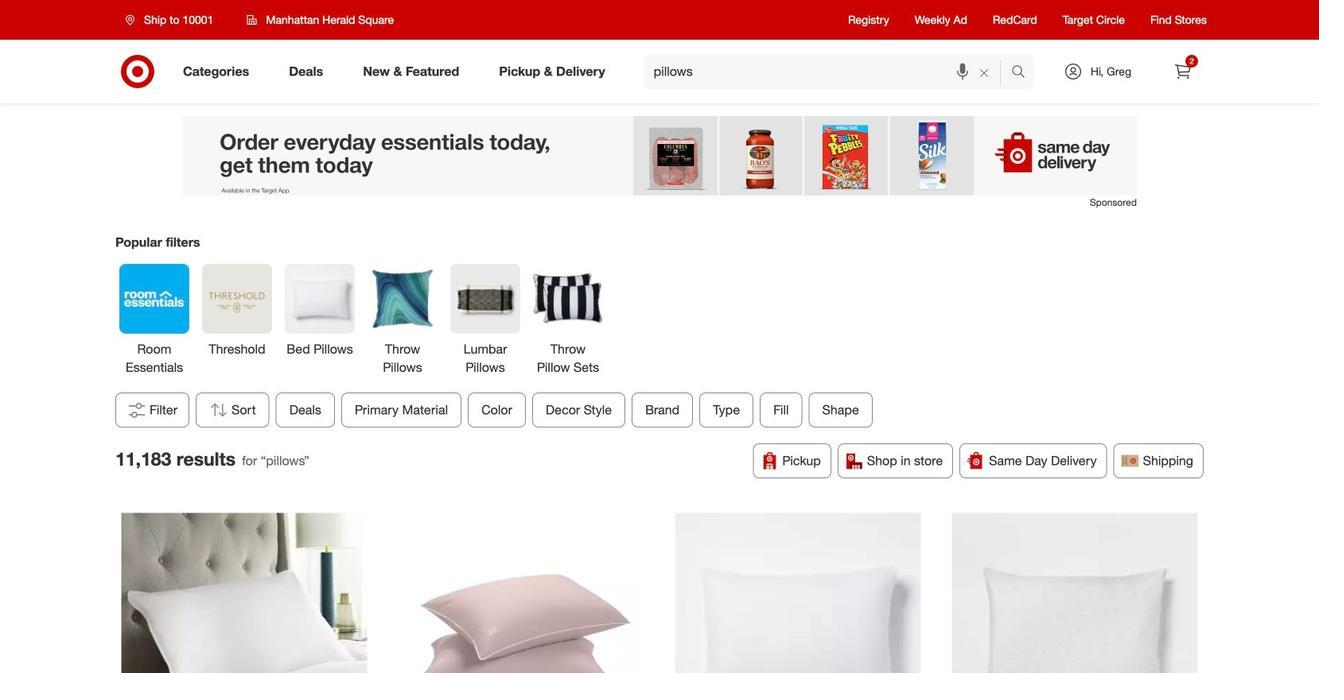 Task type: describe. For each thing, give the bounding box(es) containing it.
advertisement element
[[182, 116, 1137, 196]]



Task type: vqa. For each thing, say whether or not it's contained in the screenshot.
the DOWNLITE Medium Density 230 Thread Count EnviroLoft Down Alternative Pillow image
yes



Task type: locate. For each thing, give the bounding box(es) containing it.
downlite medium density 230 thread count enviroloft down alternative pillow image
[[121, 514, 367, 674], [121, 514, 367, 674]]

firm density side/back sleeper, down alternative pillow with micronone technology, and removable pillow protector - 2 pack image
[[398, 514, 644, 674], [398, 514, 644, 674]]

plush pillow standard/queen white - room essentials™ image
[[952, 514, 1198, 674], [952, 514, 1198, 674]]

What can we help you find? suggestions appear below search field
[[644, 54, 1015, 89]]

standard/queen overfilled plush bed pillow - room essentials™ image
[[675, 514, 921, 674], [675, 514, 921, 674]]



